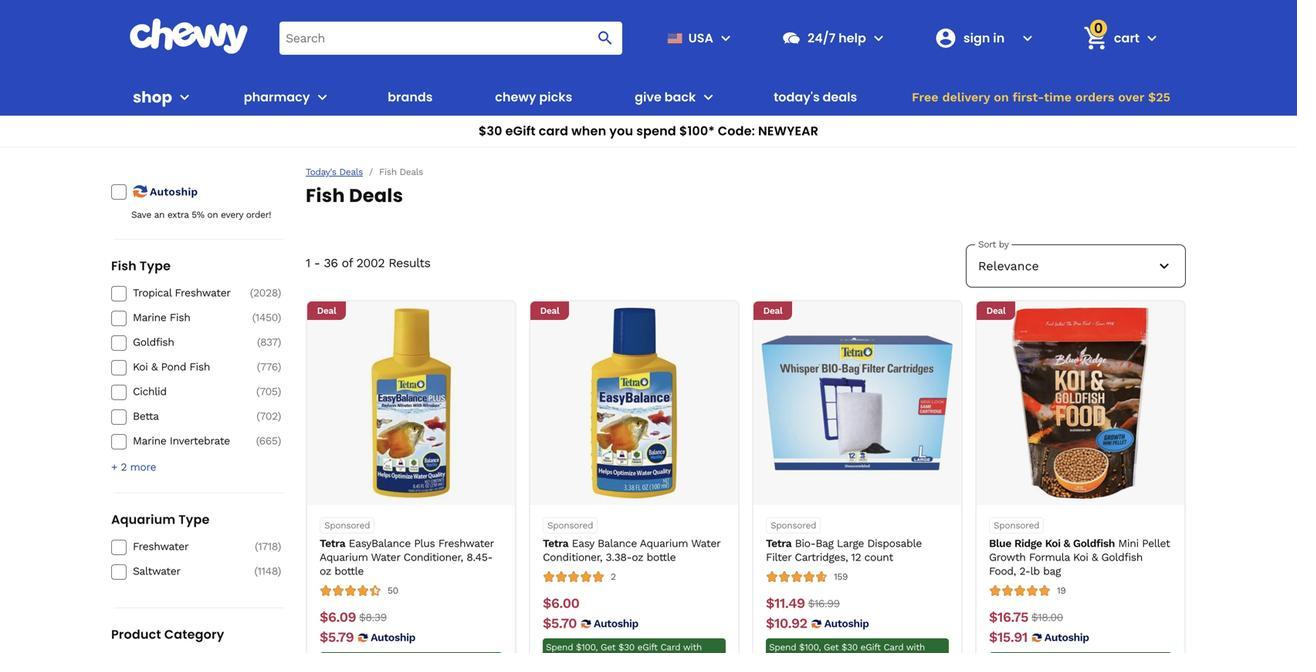 Task type: describe. For each thing, give the bounding box(es) containing it.
food,
[[989, 566, 1016, 578]]

conditioner, inside easybalance plus freshwater aquarium water conditioner, 8.45- oz bottle
[[404, 552, 463, 564]]

autoship for $11.49
[[824, 618, 869, 631]]

) for ( 1450 )
[[278, 312, 281, 324]]

$30 for $10.92
[[841, 643, 858, 654]]

& inside the mini pellet growth formula koi & goldfish food, 2-lb bag
[[1092, 552, 1098, 564]]

tropical freshwater
[[133, 287, 230, 300]]

( for 837
[[257, 336, 260, 349]]

0
[[1094, 18, 1103, 38]]

fish inside "link"
[[189, 361, 210, 374]]

spend for $5.70
[[546, 643, 573, 654]]

invertebrate
[[170, 435, 230, 448]]

results
[[388, 256, 430, 271]]

pond
[[161, 361, 186, 374]]

$100, for $5.70
[[576, 643, 598, 654]]

bio-bag large disposable filter cartridges, 12 count
[[766, 538, 922, 564]]

8.45-
[[466, 552, 493, 564]]

free delivery on first-time orders over $25 button
[[907, 79, 1175, 116]]

more
[[130, 461, 156, 474]]

site banner
[[0, 0, 1297, 147]]

when
[[571, 122, 606, 140]]

with for $10.92
[[906, 643, 925, 654]]

easy balance aquarium water conditioner, 3.38-oz bottle
[[543, 538, 720, 564]]

goldfish inside the mini pellet growth formula koi & goldfish food, 2-lb bag
[[1101, 552, 1143, 564]]

$6.09 text field
[[320, 610, 356, 627]]

disposable
[[867, 538, 922, 550]]

save
[[131, 210, 151, 220]]

product
[[111, 627, 161, 644]]

159
[[834, 572, 848, 583]]

( for 702
[[256, 410, 260, 423]]

give back link
[[629, 79, 696, 116]]

$6.09
[[320, 610, 356, 626]]

type for aquarium type
[[179, 512, 210, 529]]

oz inside "easy balance aquarium water conditioner, 3.38-oz bottle"
[[632, 552, 643, 564]]

2028
[[253, 287, 278, 300]]

blue
[[989, 538, 1011, 550]]

help menu image
[[869, 29, 888, 47]]

24/7
[[808, 29, 836, 47]]

spend $100, get $30 egift card with for $5.70
[[546, 643, 702, 654]]

) for ( 1718 )
[[278, 541, 281, 554]]

) for ( 705 )
[[278, 386, 281, 398]]

egift inside site banner
[[505, 122, 536, 140]]

bio-
[[795, 538, 816, 550]]

$5.70 text field
[[543, 616, 577, 633]]

$16.75 text field
[[989, 610, 1028, 627]]

count
[[864, 552, 893, 564]]

autoship right "$5.70"
[[594, 618, 638, 631]]

0 vertical spatial today's deals link
[[767, 79, 863, 116]]

items image
[[1082, 25, 1109, 52]]

submit search image
[[596, 29, 614, 47]]

card
[[539, 122, 568, 140]]

& inside "link"
[[151, 361, 158, 374]]

freshwater up the saltwater
[[133, 541, 188, 554]]

0 vertical spatial goldfish
[[133, 336, 174, 349]]

today's deals for bottommost today's deals link
[[306, 167, 363, 178]]

chewy home image
[[129, 19, 249, 54]]

aquarium type
[[111, 512, 210, 529]]

back
[[664, 88, 696, 106]]

deal for $11.49
[[763, 306, 782, 317]]

easybalance plus freshwater aquarium water conditioner, 8.45- oz bottle
[[320, 538, 494, 578]]

( 702 )
[[256, 410, 281, 423]]

3.38-
[[606, 552, 632, 564]]

deals inside site banner
[[823, 88, 857, 106]]

( 1718 )
[[255, 541, 281, 554]]

2 deal from the left
[[540, 306, 559, 317]]

( for 1718
[[255, 541, 258, 554]]

brands link
[[382, 79, 439, 116]]

egift for $10.92
[[860, 643, 881, 654]]

705
[[260, 386, 278, 398]]

plus
[[414, 538, 435, 550]]

( for 1148
[[254, 566, 257, 578]]

fish type
[[111, 257, 171, 275]]

+ 2 more
[[111, 461, 156, 474]]

-
[[314, 256, 320, 271]]

tetra easybalance plus freshwater aquarium water conditioner, 8.45-oz bottle image
[[315, 308, 507, 500]]

today's deals for topmost today's deals link
[[774, 88, 857, 106]]

1450
[[255, 312, 278, 324]]

egift for $5.70
[[637, 643, 658, 654]]

marine invertebrate
[[133, 435, 230, 448]]

cart menu image
[[1143, 29, 1161, 47]]

free
[[912, 90, 938, 105]]

get for $5.70
[[601, 643, 616, 654]]

sign in
[[963, 29, 1005, 47]]

) for ( 702 )
[[278, 410, 281, 423]]

fish inside 'link'
[[170, 312, 190, 324]]

pellet
[[1142, 538, 1170, 550]]

give back menu image
[[699, 88, 717, 107]]

50
[[388, 586, 398, 597]]

$30 egift card when you spend $100* code: newyear
[[479, 122, 819, 140]]

$18.00 text field
[[1031, 610, 1063, 627]]

bottle inside "easy balance aquarium water conditioner, 3.38-oz bottle"
[[647, 552, 676, 564]]

large
[[837, 538, 864, 550]]

easy
[[572, 538, 594, 550]]

24/7 help
[[808, 29, 866, 47]]

account menu image
[[1018, 29, 1037, 47]]

blue ridge koi & goldfish
[[989, 538, 1115, 550]]

in
[[993, 29, 1005, 47]]

1148
[[257, 566, 278, 578]]

( for 705
[[256, 386, 260, 398]]

on inside button
[[994, 90, 1009, 105]]

cartridges,
[[795, 552, 848, 564]]

tetra for $5.79
[[320, 538, 345, 550]]

$16.99 text field
[[808, 596, 840, 613]]

give back
[[635, 88, 696, 106]]

goldfish link
[[133, 336, 242, 350]]

marine invertebrate link
[[133, 435, 242, 449]]

usa
[[688, 29, 713, 47]]

837
[[260, 336, 278, 349]]

pharmacy
[[244, 88, 310, 106]]

menu image for usa dropdown button
[[716, 29, 735, 47]]

1 vertical spatial fish deals
[[306, 183, 403, 209]]

brands
[[388, 88, 433, 106]]

$25
[[1148, 90, 1170, 105]]

usa button
[[661, 19, 735, 57]]

sponsored for $5.79
[[324, 521, 370, 532]]

orders
[[1075, 90, 1114, 105]]

$10.92
[[766, 616, 807, 632]]

$16.75 $18.00
[[989, 610, 1063, 626]]

0 horizontal spatial on
[[207, 210, 218, 220]]

$30 inside site banner
[[479, 122, 502, 140]]

pharmacy menu image
[[313, 88, 332, 107]]

shop button
[[133, 79, 194, 116]]

1 vertical spatial today's
[[306, 167, 336, 178]]

cart
[[1114, 29, 1140, 47]]

an
[[154, 210, 165, 220]]

spend $100, get $30 egift card with for $10.92
[[769, 643, 925, 654]]

( 1148 )
[[254, 566, 281, 578]]

chewy picks
[[495, 88, 572, 106]]

$15.91
[[989, 630, 1027, 646]]

$6.00
[[543, 596, 579, 612]]

1
[[306, 256, 310, 271]]

$100, for $10.92
[[799, 643, 821, 654]]



Task type: vqa. For each thing, say whether or not it's contained in the screenshot.
the 12-
no



Task type: locate. For each thing, give the bounding box(es) containing it.
&
[[151, 361, 158, 374], [1063, 538, 1070, 550], [1092, 552, 1098, 564]]

lb
[[1030, 566, 1040, 578]]

) down ( 776 ) at left
[[278, 386, 281, 398]]

0 vertical spatial on
[[994, 90, 1009, 105]]

water inside easybalance plus freshwater aquarium water conditioner, 8.45- oz bottle
[[371, 552, 400, 564]]

1 vertical spatial today's deals link
[[306, 166, 363, 178]]

( down "2028" on the top of the page
[[252, 312, 255, 324]]

2 vertical spatial koi
[[1073, 552, 1088, 564]]

blue ridge koi & goldfish mini pellet growth formula koi & goldfish food, 2-lb bag image
[[985, 308, 1176, 500]]

1 horizontal spatial today's deals link
[[767, 79, 863, 116]]

0 horizontal spatial menu image
[[175, 88, 194, 107]]

2 vertical spatial aquarium
[[320, 552, 368, 564]]

spend down $10.92 text box in the right bottom of the page
[[769, 643, 796, 654]]

autoship down $16.99 text field
[[824, 618, 869, 631]]

bag
[[816, 538, 833, 550]]

oz
[[632, 552, 643, 564], [320, 566, 331, 578]]

menu image right usa
[[716, 29, 735, 47]]

1 vertical spatial koi
[[1045, 538, 1060, 550]]

2 sponsored from the left
[[547, 521, 593, 532]]

1 vertical spatial on
[[207, 210, 218, 220]]

tropical freshwater link
[[133, 286, 242, 300]]

) for ( 776 )
[[278, 361, 281, 374]]

type up freshwater link
[[179, 512, 210, 529]]

2 spend $100, get $30 egift card with from the left
[[769, 643, 925, 654]]

0 vertical spatial 2
[[121, 461, 127, 474]]

0 horizontal spatial &
[[151, 361, 158, 374]]

0 horizontal spatial type
[[140, 257, 171, 275]]

7 ) from the top
[[278, 435, 281, 448]]

bag
[[1043, 566, 1061, 578]]

aquarium down easybalance
[[320, 552, 368, 564]]

( up ( 1450 )
[[250, 287, 253, 300]]

0 horizontal spatial conditioner,
[[404, 552, 463, 564]]

0 horizontal spatial bottle
[[335, 566, 364, 578]]

) up 776
[[278, 336, 281, 349]]

today's deals inside site banner
[[774, 88, 857, 106]]

0 horizontal spatial tetra
[[320, 538, 345, 550]]

today's deals up newyear
[[774, 88, 857, 106]]

( 837 )
[[257, 336, 281, 349]]

24/7 help link
[[775, 19, 866, 57]]

$11.49 $16.99
[[766, 596, 840, 612]]

Product search field
[[279, 21, 622, 55]]

1 horizontal spatial 2
[[611, 572, 616, 583]]

oz down balance
[[632, 552, 643, 564]]

goldfish left the mini
[[1073, 538, 1115, 550]]

1 marine from the top
[[133, 312, 166, 324]]

19
[[1057, 586, 1066, 597]]

2 horizontal spatial &
[[1092, 552, 1098, 564]]

) for ( 2028 )
[[278, 287, 281, 300]]

1 horizontal spatial aquarium
[[320, 552, 368, 564]]

1 horizontal spatial koi
[[1045, 538, 1060, 550]]

1 vertical spatial water
[[371, 552, 400, 564]]

chewy
[[495, 88, 536, 106]]

oz up $6.09
[[320, 566, 331, 578]]

$10.92 text field
[[766, 616, 807, 633]]

0 horizontal spatial card
[[660, 643, 680, 654]]

2 tetra from the left
[[543, 538, 568, 550]]

0 horizontal spatial oz
[[320, 566, 331, 578]]

( for 776
[[257, 361, 260, 374]]

autoship up extra
[[150, 186, 198, 198]]

menu image for shop dropdown button
[[175, 88, 194, 107]]

1 horizontal spatial oz
[[632, 552, 643, 564]]

0 horizontal spatial 2
[[121, 461, 127, 474]]

goldfish
[[133, 336, 174, 349], [1073, 538, 1115, 550], [1101, 552, 1143, 564]]

1 horizontal spatial today's deals
[[774, 88, 857, 106]]

spend $100, get $30 egift card with
[[546, 643, 702, 654], [769, 643, 925, 654]]

menu image inside shop dropdown button
[[175, 88, 194, 107]]

1 horizontal spatial spend
[[769, 643, 796, 654]]

2 $100, from the left
[[799, 643, 821, 654]]

4 ) from the top
[[278, 361, 281, 374]]

koi inside "link"
[[133, 361, 148, 374]]

1 vertical spatial &
[[1063, 538, 1070, 550]]

goldfish down the mini
[[1101, 552, 1143, 564]]

1 ) from the top
[[278, 287, 281, 300]]

type for fish type
[[140, 257, 171, 275]]

sign in link
[[928, 19, 1015, 57]]

0 vertical spatial menu image
[[716, 29, 735, 47]]

every
[[221, 210, 243, 220]]

aquarium inside "easy balance aquarium water conditioner, 3.38-oz bottle"
[[640, 538, 688, 550]]

( down ( 1718 )
[[254, 566, 257, 578]]

0 horizontal spatial spend
[[546, 643, 573, 654]]

0 horizontal spatial with
[[683, 643, 702, 654]]

0 vertical spatial oz
[[632, 552, 643, 564]]

koi right formula
[[1073, 552, 1088, 564]]

8 ) from the top
[[278, 541, 281, 554]]

time
[[1044, 90, 1072, 105]]

autoship for $16.75
[[1044, 632, 1089, 645]]

( up ( 705 )
[[257, 361, 260, 374]]

tetra
[[320, 538, 345, 550], [543, 538, 568, 550], [766, 538, 792, 550]]

tetra for $10.92
[[766, 538, 792, 550]]

conditioner, down the easy
[[543, 552, 602, 564]]

filter
[[766, 552, 791, 564]]

marine down tropical
[[133, 312, 166, 324]]

with for $5.70
[[683, 643, 702, 654]]

goldfish down marine fish
[[133, 336, 174, 349]]

fish deals down brands 'link'
[[379, 167, 423, 178]]

autoship down $8.39 text field
[[371, 632, 415, 645]]

) down ( 837 )
[[278, 361, 281, 374]]

1 horizontal spatial $100,
[[799, 643, 821, 654]]

chewy support image
[[781, 28, 801, 48]]

spend down the $5.70 text box
[[546, 643, 573, 654]]

3 deal from the left
[[763, 306, 782, 317]]

) for ( 1148 )
[[278, 566, 281, 578]]

1 vertical spatial today's deals
[[306, 167, 363, 178]]

marine fish link
[[133, 311, 242, 325]]

tetra for $5.70
[[543, 538, 568, 550]]

$5.70
[[543, 616, 577, 632]]

give
[[635, 88, 662, 106]]

$15.91 text field
[[989, 630, 1027, 647]]

get
[[601, 643, 616, 654], [824, 643, 839, 654]]

1 vertical spatial bottle
[[335, 566, 364, 578]]

betta link
[[133, 410, 242, 424]]

first-
[[1013, 90, 1044, 105]]

with
[[683, 643, 702, 654], [906, 643, 925, 654]]

0 horizontal spatial get
[[601, 643, 616, 654]]

0 vertical spatial aquarium
[[111, 512, 175, 529]]

tetra left easybalance
[[320, 538, 345, 550]]

2 vertical spatial goldfish
[[1101, 552, 1143, 564]]

2 down 3.38-
[[611, 572, 616, 583]]

easybalance
[[349, 538, 411, 550]]

776
[[260, 361, 278, 374]]

( down 1450
[[257, 336, 260, 349]]

1 vertical spatial oz
[[320, 566, 331, 578]]

cichlid link
[[133, 385, 242, 399]]

$16.99
[[808, 598, 840, 611]]

0 horizontal spatial today's deals link
[[306, 166, 363, 178]]

spend for $10.92
[[769, 643, 796, 654]]

0 vertical spatial type
[[140, 257, 171, 275]]

( down ( 702 )
[[256, 435, 259, 448]]

1 card from the left
[[660, 643, 680, 654]]

betta
[[133, 410, 159, 423]]

36
[[324, 256, 338, 271]]

$11.49 text field
[[766, 596, 805, 613]]

4 sponsored from the left
[[994, 521, 1039, 532]]

( 665 )
[[256, 435, 281, 448]]

& left pond
[[151, 361, 158, 374]]

2 horizontal spatial $30
[[841, 643, 858, 654]]

formula
[[1029, 552, 1070, 564]]

1 horizontal spatial today's
[[774, 88, 820, 106]]

1 vertical spatial goldfish
[[1073, 538, 1115, 550]]

) down ( 702 )
[[278, 435, 281, 448]]

2 marine from the top
[[133, 435, 166, 448]]

autoship for $6.09
[[371, 632, 415, 645]]

3 tetra from the left
[[766, 538, 792, 550]]

0 horizontal spatial $30
[[479, 122, 502, 140]]

code:
[[718, 122, 755, 140]]

sponsored up easybalance
[[324, 521, 370, 532]]

1 vertical spatial marine
[[133, 435, 166, 448]]

0 horizontal spatial $100,
[[576, 643, 598, 654]]

tetra bio-bag large disposable filter cartridges, 12 count image
[[762, 308, 953, 500]]

1 vertical spatial 2
[[611, 572, 616, 583]]

3 sponsored from the left
[[770, 521, 816, 532]]

conditioner,
[[404, 552, 463, 564], [543, 552, 602, 564]]

1 horizontal spatial spend $100, get $30 egift card with
[[769, 643, 925, 654]]

balance
[[598, 538, 637, 550]]

conditioner, down plus
[[404, 552, 463, 564]]

freshwater inside easybalance plus freshwater aquarium water conditioner, 8.45- oz bottle
[[438, 538, 494, 550]]

702
[[260, 410, 278, 423]]

aquarium up freshwater link
[[111, 512, 175, 529]]

2 card from the left
[[884, 643, 903, 654]]

1 spend $100, get $30 egift card with from the left
[[546, 643, 702, 654]]

& down blue ridge koi & goldfish
[[1092, 552, 1098, 564]]

$30 for $5.70
[[618, 643, 634, 654]]

on right 5%
[[207, 210, 218, 220]]

4 deal from the left
[[986, 306, 1006, 317]]

marine for marine invertebrate
[[133, 435, 166, 448]]

2 spend from the left
[[769, 643, 796, 654]]

0 vertical spatial &
[[151, 361, 158, 374]]

1 tetra from the left
[[320, 538, 345, 550]]

0 horizontal spatial koi
[[133, 361, 148, 374]]

type up tropical
[[140, 257, 171, 275]]

$100, down the $5.70 text box
[[576, 643, 598, 654]]

0 vertical spatial fish deals
[[379, 167, 423, 178]]

today's deals down the pharmacy menu image
[[306, 167, 363, 178]]

1 get from the left
[[601, 643, 616, 654]]

koi
[[133, 361, 148, 374], [1045, 538, 1060, 550], [1073, 552, 1088, 564]]

card for $10.92
[[884, 643, 903, 654]]

0 horizontal spatial egift
[[505, 122, 536, 140]]

koi inside the mini pellet growth formula koi & goldfish food, 2-lb bag
[[1073, 552, 1088, 564]]

2 conditioner, from the left
[[543, 552, 602, 564]]

1 vertical spatial menu image
[[175, 88, 194, 107]]

1 horizontal spatial get
[[824, 643, 839, 654]]

pharmacy link
[[238, 79, 310, 116]]

tetra easy balance aquarium water conditioner, 3.38-oz bottle image
[[538, 308, 730, 500]]

saltwater
[[133, 566, 180, 578]]

1 horizontal spatial on
[[994, 90, 1009, 105]]

menu image right shop
[[175, 88, 194, 107]]

sponsored up the easy
[[547, 521, 593, 532]]

0 vertical spatial marine
[[133, 312, 166, 324]]

& up formula
[[1063, 538, 1070, 550]]

0 vertical spatial water
[[691, 538, 720, 550]]

bottle right 3.38-
[[647, 552, 676, 564]]

water inside "easy balance aquarium water conditioner, 3.38-oz bottle"
[[691, 538, 720, 550]]

0 horizontal spatial spend $100, get $30 egift card with
[[546, 643, 702, 654]]

0 vertical spatial today's
[[774, 88, 820, 106]]

today's up newyear
[[774, 88, 820, 106]]

0 horizontal spatial today's
[[306, 167, 336, 178]]

aquarium
[[111, 512, 175, 529], [640, 538, 688, 550], [320, 552, 368, 564]]

$6.09 $8.39
[[320, 610, 387, 626]]

freshwater up marine fish 'link'
[[175, 287, 230, 300]]

$5.79 text field
[[320, 630, 354, 647]]

0 horizontal spatial aquarium
[[111, 512, 175, 529]]

today's deals link down the pharmacy menu image
[[306, 166, 363, 178]]

freshwater up 8.45-
[[438, 538, 494, 550]]

) up ( 1450 )
[[278, 287, 281, 300]]

5 ) from the top
[[278, 386, 281, 398]]

) down ( 705 )
[[278, 410, 281, 423]]

conditioner, inside "easy balance aquarium water conditioner, 3.38-oz bottle"
[[543, 552, 602, 564]]

3 ) from the top
[[278, 336, 281, 349]]

freshwater link
[[133, 540, 242, 554]]

) for ( 665 )
[[278, 435, 281, 448]]

2 horizontal spatial koi
[[1073, 552, 1088, 564]]

0 horizontal spatial today's deals
[[306, 167, 363, 178]]

cichlid
[[133, 386, 167, 398]]

$8.39
[[359, 612, 387, 625]]

2 right the +
[[121, 461, 127, 474]]

0 vertical spatial today's deals
[[774, 88, 857, 106]]

1 horizontal spatial bottle
[[647, 552, 676, 564]]

( up ( 702 )
[[256, 386, 260, 398]]

( for 1450
[[252, 312, 255, 324]]

today's inside site banner
[[774, 88, 820, 106]]

2 get from the left
[[824, 643, 839, 654]]

menu image
[[716, 29, 735, 47], [175, 88, 194, 107]]

marine inside 'link'
[[133, 312, 166, 324]]

( 776 )
[[257, 361, 281, 374]]

( up 1148
[[255, 541, 258, 554]]

2 horizontal spatial egift
[[860, 643, 881, 654]]

$100,
[[576, 643, 598, 654], [799, 643, 821, 654]]

) down ( 1718 )
[[278, 566, 281, 578]]

marine for marine fish
[[133, 312, 166, 324]]

665
[[259, 435, 278, 448]]

2-
[[1019, 566, 1030, 578]]

) for ( 837 )
[[278, 336, 281, 349]]

order!
[[246, 210, 271, 220]]

bottle down easybalance
[[335, 566, 364, 578]]

1 horizontal spatial card
[[884, 643, 903, 654]]

card for $5.70
[[660, 643, 680, 654]]

spend
[[636, 122, 676, 140]]

deal for $6.09
[[317, 306, 336, 317]]

( for 665
[[256, 435, 259, 448]]

oz inside easybalance plus freshwater aquarium water conditioner, 8.45- oz bottle
[[320, 566, 331, 578]]

( up 665
[[256, 410, 260, 423]]

sign
[[963, 29, 990, 47]]

$16.75
[[989, 610, 1028, 626]]

1 with from the left
[[683, 643, 702, 654]]

6 ) from the top
[[278, 410, 281, 423]]

2 horizontal spatial tetra
[[766, 538, 792, 550]]

) up ( 837 )
[[278, 312, 281, 324]]

aquarium inside easybalance plus freshwater aquarium water conditioner, 8.45- oz bottle
[[320, 552, 368, 564]]

2 with from the left
[[906, 643, 925, 654]]

0 vertical spatial koi
[[133, 361, 148, 374]]

delivery
[[942, 90, 990, 105]]

fish deals up of
[[306, 183, 403, 209]]

2 ) from the top
[[278, 312, 281, 324]]

2
[[121, 461, 127, 474], [611, 572, 616, 583]]

aquarium right balance
[[640, 538, 688, 550]]

$6.00 text field
[[543, 596, 579, 613]]

1 horizontal spatial with
[[906, 643, 925, 654]]

sponsored up ridge
[[994, 521, 1039, 532]]

1718
[[258, 541, 278, 554]]

+
[[111, 461, 117, 474]]

tetra left the easy
[[543, 538, 568, 550]]

fish
[[379, 167, 397, 178], [306, 183, 345, 209], [111, 257, 137, 275], [170, 312, 190, 324], [189, 361, 210, 374]]

1 horizontal spatial menu image
[[716, 29, 735, 47]]

( for 2028
[[250, 287, 253, 300]]

1 horizontal spatial tetra
[[543, 538, 568, 550]]

9 ) from the top
[[278, 566, 281, 578]]

$100*
[[679, 122, 715, 140]]

sponsored for $5.70
[[547, 521, 593, 532]]

koi & pond fish link
[[133, 361, 242, 374]]

deal for $16.75
[[986, 306, 1006, 317]]

on
[[994, 90, 1009, 105], [207, 210, 218, 220]]

1 horizontal spatial egift
[[637, 643, 658, 654]]

marine fish
[[133, 312, 190, 324]]

bottle
[[647, 552, 676, 564], [335, 566, 364, 578]]

$5.79
[[320, 630, 354, 646]]

2 vertical spatial &
[[1092, 552, 1098, 564]]

sponsored for $15.91
[[994, 521, 1039, 532]]

1 horizontal spatial &
[[1063, 538, 1070, 550]]

autoship
[[150, 186, 198, 198], [594, 618, 638, 631], [824, 618, 869, 631], [371, 632, 415, 645], [1044, 632, 1089, 645]]

today's down the pharmacy menu image
[[306, 167, 336, 178]]

Search text field
[[279, 21, 622, 55]]

$8.39 text field
[[359, 610, 387, 627]]

1 horizontal spatial $30
[[618, 643, 634, 654]]

$11.49
[[766, 596, 805, 612]]

1 vertical spatial aquarium
[[640, 538, 688, 550]]

deal
[[317, 306, 336, 317], [540, 306, 559, 317], [763, 306, 782, 317], [986, 306, 1006, 317]]

autoship inside autoship link
[[150, 186, 198, 198]]

0 horizontal spatial water
[[371, 552, 400, 564]]

koi up formula
[[1045, 538, 1060, 550]]

mini pellet growth formula koi & goldfish food, 2-lb bag
[[989, 538, 1170, 578]]

1 sponsored from the left
[[324, 521, 370, 532]]

0 vertical spatial bottle
[[647, 552, 676, 564]]

today's deals link up newyear
[[767, 79, 863, 116]]

$100, down $10.92 text box in the right bottom of the page
[[799, 643, 821, 654]]

category
[[164, 627, 224, 644]]

1 vertical spatial type
[[179, 512, 210, 529]]

on left first- in the top of the page
[[994, 90, 1009, 105]]

1 $100, from the left
[[576, 643, 598, 654]]

1 spend from the left
[[546, 643, 573, 654]]

5%
[[192, 210, 204, 220]]

koi & pond fish
[[133, 361, 210, 374]]

spend $100, get $30 egift card with down $16.99 text field
[[769, 643, 925, 654]]

1 horizontal spatial conditioner,
[[543, 552, 602, 564]]

spend $100, get $30 egift card with down the $5.70 text box
[[546, 643, 702, 654]]

bottle inside easybalance plus freshwater aquarium water conditioner, 8.45- oz bottle
[[335, 566, 364, 578]]

marine down betta
[[133, 435, 166, 448]]

get for $10.92
[[824, 643, 839, 654]]

autoship down $18.00 text box
[[1044, 632, 1089, 645]]

) up ( 1148 )
[[278, 541, 281, 554]]

menu image inside usa dropdown button
[[716, 29, 735, 47]]

tetra up filter
[[766, 538, 792, 550]]

2 horizontal spatial aquarium
[[640, 538, 688, 550]]

koi up cichlid on the left bottom of the page
[[133, 361, 148, 374]]

sponsored up bio- at the right bottom
[[770, 521, 816, 532]]

today's deals
[[774, 88, 857, 106], [306, 167, 363, 178]]

1 horizontal spatial type
[[179, 512, 210, 529]]

picks
[[539, 88, 572, 106]]

1 horizontal spatial water
[[691, 538, 720, 550]]

sponsored for $10.92
[[770, 521, 816, 532]]

1 deal from the left
[[317, 306, 336, 317]]

1 conditioner, from the left
[[404, 552, 463, 564]]



